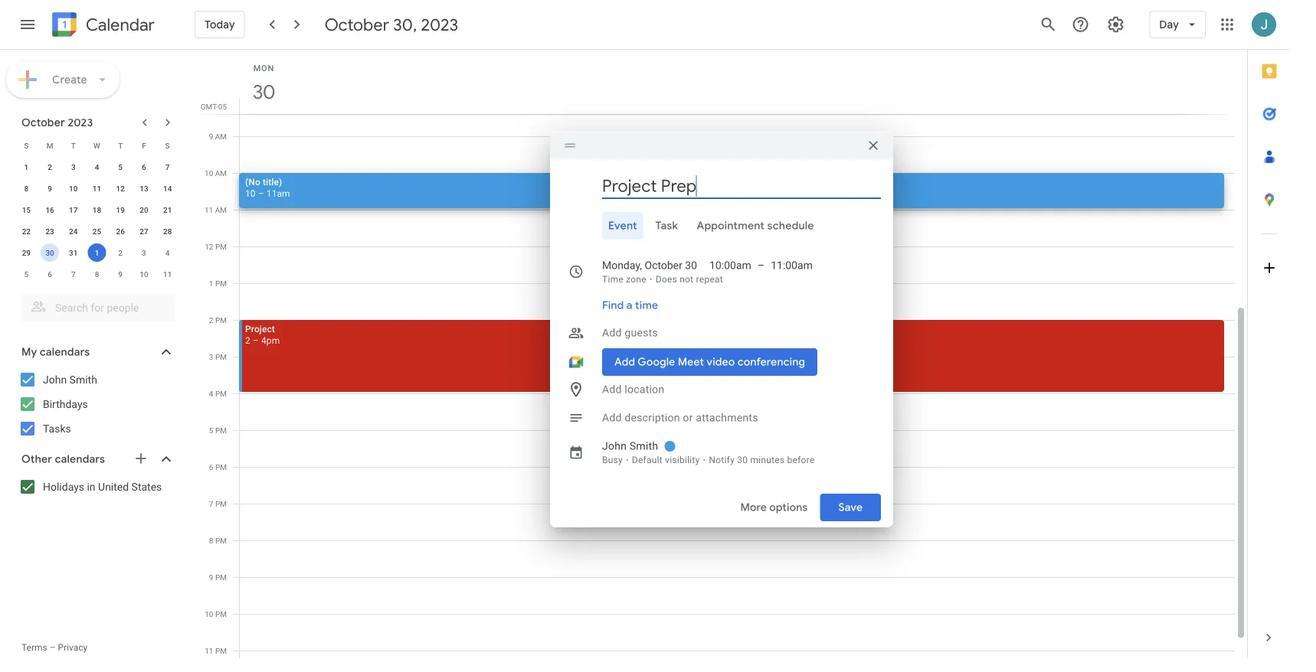 Task type: vqa. For each thing, say whether or not it's contained in the screenshot.


Task type: describe. For each thing, give the bounding box(es) containing it.
create button
[[6, 61, 119, 98]]

1 horizontal spatial 6
[[142, 162, 146, 172]]

november 4 element
[[158, 244, 177, 262]]

11 for 11 pm
[[205, 647, 213, 656]]

repeat
[[696, 274, 723, 285]]

26 element
[[111, 222, 130, 241]]

3 pm
[[209, 353, 227, 362]]

20
[[140, 205, 148, 215]]

1 cell
[[85, 242, 109, 264]]

task button
[[650, 212, 685, 240]]

7 pm
[[209, 500, 227, 509]]

21 element
[[158, 201, 177, 219]]

f
[[142, 141, 146, 150]]

settings menu image
[[1107, 15, 1125, 34]]

does
[[656, 274, 678, 285]]

john inside my calendars list
[[43, 374, 67, 386]]

9 for 9 am
[[209, 132, 213, 141]]

smith inside my calendars list
[[69, 374, 97, 386]]

10 for 10 am
[[205, 169, 213, 178]]

today
[[205, 18, 235, 31]]

29
[[22, 248, 31, 258]]

united
[[98, 481, 129, 494]]

30 column header
[[239, 50, 1235, 114]]

main drawer image
[[18, 15, 37, 34]]

2 down "1 pm"
[[209, 316, 213, 325]]

0 vertical spatial 7
[[165, 162, 170, 172]]

october for october 30, 2023
[[325, 14, 389, 35]]

27
[[140, 227, 148, 236]]

pm for 12 pm
[[215, 242, 227, 251]]

1 horizontal spatial 2023
[[421, 14, 459, 35]]

13 element
[[135, 179, 153, 198]]

notify 30 minutes before
[[709, 455, 815, 466]]

event
[[609, 219, 637, 233]]

2 up november 9 element
[[118, 248, 123, 258]]

default
[[632, 455, 663, 466]]

monday, october 30
[[602, 259, 697, 272]]

row group containing 1
[[15, 156, 179, 285]]

row containing 5
[[15, 264, 179, 285]]

30 cell
[[38, 242, 62, 264]]

november 5 element
[[17, 265, 36, 284]]

11 pm
[[205, 647, 227, 656]]

november 10 element
[[135, 265, 153, 284]]

1 vertical spatial smith
[[630, 440, 659, 453]]

12 pm
[[205, 242, 227, 251]]

4 for november 4 element at the left top
[[165, 248, 170, 258]]

0 vertical spatial 1
[[24, 162, 29, 172]]

11 for the 11 element
[[93, 184, 101, 193]]

minutes
[[751, 455, 785, 466]]

8 for november 8 element
[[95, 270, 99, 279]]

9 pm
[[209, 573, 227, 582]]

w
[[94, 141, 100, 150]]

calendars for my calendars
[[40, 346, 90, 359]]

11:00am
[[771, 259, 813, 272]]

pm for 7 pm
[[215, 500, 227, 509]]

11 element
[[88, 179, 106, 198]]

holidays
[[43, 481, 84, 494]]

am for 10 am
[[215, 169, 227, 178]]

8 for 8 pm
[[209, 537, 213, 546]]

to element
[[758, 258, 765, 274]]

5 pm
[[209, 426, 227, 435]]

8 pm
[[209, 537, 227, 546]]

create
[[52, 73, 87, 87]]

location
[[625, 384, 665, 396]]

row containing 1
[[15, 156, 179, 178]]

calendars for other calendars
[[55, 453, 105, 467]]

add other calendars image
[[133, 451, 149, 467]]

tab list containing event
[[563, 212, 881, 240]]

pm for 9 pm
[[215, 573, 227, 582]]

busy
[[602, 455, 623, 466]]

row containing 15
[[15, 199, 179, 221]]

row containing 29
[[15, 242, 179, 264]]

12 for 12
[[116, 184, 125, 193]]

10 pm
[[205, 610, 227, 619]]

time
[[635, 299, 659, 313]]

1 pm
[[209, 279, 227, 288]]

10 element
[[64, 179, 83, 198]]

time zone
[[602, 274, 647, 285]]

my calendars list
[[3, 368, 190, 441]]

in
[[87, 481, 95, 494]]

description
[[625, 412, 680, 425]]

14
[[163, 184, 172, 193]]

john smith inside my calendars list
[[43, 374, 97, 386]]

add guests button
[[596, 320, 881, 347]]

day button
[[1150, 6, 1206, 43]]

05
[[218, 102, 227, 111]]

4pm
[[261, 335, 280, 346]]

11am
[[267, 188, 290, 199]]

other calendars
[[21, 453, 105, 467]]

october 30, 2023
[[325, 14, 459, 35]]

5 for "november 5" element
[[24, 270, 29, 279]]

event button
[[602, 212, 644, 240]]

find a time
[[602, 299, 659, 313]]

pm for 3 pm
[[215, 353, 227, 362]]

calendar element
[[49, 9, 155, 43]]

28 element
[[158, 222, 177, 241]]

14 element
[[158, 179, 177, 198]]

title)
[[263, 177, 282, 187]]

pm for 8 pm
[[215, 537, 227, 546]]

pm for 5 pm
[[215, 426, 227, 435]]

november 11 element
[[158, 265, 177, 284]]

row containing 8
[[15, 178, 179, 199]]

25 element
[[88, 222, 106, 241]]

6 for november 6 element
[[48, 270, 52, 279]]

22 element
[[17, 222, 36, 241]]

task
[[656, 219, 679, 233]]

m
[[47, 141, 53, 150]]

17 element
[[64, 201, 83, 219]]

pm for 4 pm
[[215, 389, 227, 399]]

pm for 2 pm
[[215, 316, 227, 325]]

holidays in united states
[[43, 481, 162, 494]]

9 up 16 element at the top of page
[[48, 184, 52, 193]]

appointment
[[697, 219, 765, 233]]

30 element
[[41, 244, 59, 262]]

before
[[788, 455, 815, 466]]

november 9 element
[[111, 265, 130, 284]]

11 for november 11 element
[[163, 270, 172, 279]]

other
[[21, 453, 52, 467]]

6 pm
[[209, 463, 227, 472]]

october for october 2023
[[21, 116, 65, 130]]

add for add description or attachments
[[602, 412, 622, 425]]

– left 11:00am at the top of the page
[[758, 259, 765, 272]]

schedule
[[768, 219, 814, 233]]

22
[[22, 227, 31, 236]]

am for 9 am
[[215, 132, 227, 141]]

row containing s
[[15, 135, 179, 156]]

tasks
[[43, 423, 71, 435]]

states
[[132, 481, 162, 494]]

project 2 – 4pm
[[245, 324, 280, 346]]

find a time button
[[596, 292, 665, 320]]

6 for 6 pm
[[209, 463, 213, 472]]

add location
[[602, 384, 665, 396]]

time
[[602, 274, 624, 285]]

1 s from the left
[[24, 141, 29, 150]]

monday, october 30 element
[[246, 74, 281, 110]]

10 for 10 pm
[[205, 610, 213, 619]]

30,
[[393, 14, 417, 35]]

today button
[[195, 6, 245, 43]]



Task type: locate. For each thing, give the bounding box(es) containing it.
john up busy
[[602, 440, 627, 453]]

row up the 11 element
[[15, 135, 179, 156]]

pm down 5 pm
[[215, 463, 227, 472]]

None search field
[[0, 288, 190, 322]]

4 pm
[[209, 389, 227, 399]]

0 vertical spatial am
[[215, 132, 227, 141]]

11 for 11 am
[[205, 205, 213, 215]]

31 element
[[64, 244, 83, 262]]

2 vertical spatial 6
[[209, 463, 213, 472]]

1 vertical spatial 7
[[71, 270, 76, 279]]

7 inside the "november 7" element
[[71, 270, 76, 279]]

0 vertical spatial smith
[[69, 374, 97, 386]]

visibility
[[665, 455, 700, 466]]

2 inside project 2 – 4pm
[[245, 335, 251, 346]]

19
[[116, 205, 125, 215]]

john smith up default
[[602, 440, 659, 453]]

1 horizontal spatial john smith
[[602, 440, 659, 453]]

11 down november 4 element at the left top
[[163, 270, 172, 279]]

15
[[22, 205, 31, 215]]

2 horizontal spatial 5
[[209, 426, 213, 435]]

calendars
[[40, 346, 90, 359], [55, 453, 105, 467]]

0 vertical spatial add
[[602, 327, 622, 340]]

pm up "1 pm"
[[215, 242, 227, 251]]

am for 11 am
[[215, 205, 227, 215]]

1 down 25 element
[[95, 248, 99, 258]]

row down w
[[15, 156, 179, 178]]

2 am from the top
[[215, 169, 227, 178]]

18 element
[[88, 201, 106, 219]]

12 pm from the top
[[215, 647, 227, 656]]

appointment schedule button
[[691, 212, 820, 240]]

smith up default
[[630, 440, 659, 453]]

calendar
[[86, 14, 155, 36]]

3 up 10 element
[[71, 162, 76, 172]]

3 am from the top
[[215, 205, 227, 215]]

1 vertical spatial october
[[21, 116, 65, 130]]

november 1, today element
[[88, 244, 106, 262]]

2 vertical spatial am
[[215, 205, 227, 215]]

10 inside 'element'
[[140, 270, 148, 279]]

(no
[[245, 177, 260, 187]]

8 down november 1, today element
[[95, 270, 99, 279]]

1 vertical spatial john
[[602, 440, 627, 453]]

pm
[[215, 242, 227, 251], [215, 279, 227, 288], [215, 316, 227, 325], [215, 353, 227, 362], [215, 389, 227, 399], [215, 426, 227, 435], [215, 463, 227, 472], [215, 500, 227, 509], [215, 537, 227, 546], [215, 573, 227, 582], [215, 610, 227, 619], [215, 647, 227, 656]]

20 element
[[135, 201, 153, 219]]

1 vertical spatial 12
[[205, 242, 213, 251]]

23
[[46, 227, 54, 236]]

0 horizontal spatial 4
[[95, 162, 99, 172]]

terms – privacy
[[21, 643, 88, 654]]

12 inside 30 'grid'
[[205, 242, 213, 251]]

2 vertical spatial 3
[[209, 353, 213, 362]]

10 for 10 element
[[69, 184, 78, 193]]

2 horizontal spatial october
[[645, 259, 683, 272]]

5 up 6 pm
[[209, 426, 213, 435]]

1 horizontal spatial october
[[325, 14, 389, 35]]

– inside project 2 – 4pm
[[253, 335, 259, 346]]

2 vertical spatial october
[[645, 259, 683, 272]]

november 3 element
[[135, 244, 153, 262]]

1 horizontal spatial 8
[[95, 270, 99, 279]]

2 horizontal spatial 6
[[209, 463, 213, 472]]

Search for people text field
[[31, 294, 166, 322]]

pm for 11 pm
[[215, 647, 227, 656]]

19 element
[[111, 201, 130, 219]]

0 vertical spatial 4
[[95, 162, 99, 172]]

1 for november 1, today element
[[95, 248, 99, 258]]

t left f
[[118, 141, 123, 150]]

1 inside cell
[[95, 248, 99, 258]]

– right terms link
[[50, 643, 56, 654]]

1 vertical spatial 2023
[[68, 116, 93, 130]]

pm up 4 pm
[[215, 353, 227, 362]]

7 up 14 element
[[165, 162, 170, 172]]

0 horizontal spatial 5
[[24, 270, 29, 279]]

1 horizontal spatial 7
[[165, 162, 170, 172]]

add inside dropdown button
[[602, 327, 622, 340]]

9 for 9 pm
[[209, 573, 213, 582]]

7 for the "november 7" element
[[71, 270, 76, 279]]

7 for 7 pm
[[209, 500, 213, 509]]

calendars inside other calendars dropdown button
[[55, 453, 105, 467]]

21
[[163, 205, 172, 215]]

s left m
[[24, 141, 29, 150]]

row down "18" 'element'
[[15, 221, 179, 242]]

10:00am – 11:00am
[[710, 259, 813, 272]]

october 2023 grid
[[15, 135, 179, 285]]

1 horizontal spatial smith
[[630, 440, 659, 453]]

pm up 8 pm
[[215, 500, 227, 509]]

november 7 element
[[64, 265, 83, 284]]

find
[[602, 299, 624, 313]]

0 horizontal spatial john smith
[[43, 374, 97, 386]]

29 element
[[17, 244, 36, 262]]

12 up 19
[[116, 184, 125, 193]]

8 pm from the top
[[215, 500, 227, 509]]

calendars up in
[[55, 453, 105, 467]]

row down 25 element
[[15, 242, 179, 264]]

pm up 2 pm at the top left
[[215, 279, 227, 288]]

4 inside november 4 element
[[165, 248, 170, 258]]

0 horizontal spatial 7
[[71, 270, 76, 279]]

11 up 18
[[93, 184, 101, 193]]

10:00am
[[710, 259, 752, 272]]

smith up birthdays
[[69, 374, 97, 386]]

24 element
[[64, 222, 83, 241]]

5 inside 30 'grid'
[[209, 426, 213, 435]]

30 down 23
[[46, 248, 54, 258]]

11 am
[[205, 205, 227, 215]]

row down november 1, today element
[[15, 264, 179, 285]]

2 horizontal spatial 1
[[209, 279, 213, 288]]

0 vertical spatial 8
[[24, 184, 29, 193]]

0 vertical spatial 5
[[118, 162, 123, 172]]

2 add from the top
[[602, 384, 622, 396]]

11 down 10 am
[[205, 205, 213, 215]]

3 up 4 pm
[[209, 353, 213, 362]]

does not repeat
[[656, 274, 723, 285]]

calendars inside my calendars dropdown button
[[40, 346, 90, 359]]

2
[[48, 162, 52, 172], [118, 248, 123, 258], [209, 316, 213, 325], [245, 335, 251, 346]]

(no title) 10 – 11am
[[245, 177, 290, 199]]

row containing 22
[[15, 221, 179, 242]]

attachments
[[696, 412, 759, 425]]

0 horizontal spatial smith
[[69, 374, 97, 386]]

9 am
[[209, 132, 227, 141]]

pm for 6 pm
[[215, 463, 227, 472]]

add for add guests
[[602, 327, 622, 340]]

2 row from the top
[[15, 156, 179, 178]]

birthdays
[[43, 398, 88, 411]]

0 vertical spatial 12
[[116, 184, 125, 193]]

12
[[116, 184, 125, 193], [205, 242, 213, 251]]

1 horizontal spatial 4
[[165, 248, 170, 258]]

day
[[1160, 18, 1180, 31]]

30 grid
[[196, 50, 1248, 660]]

3 inside 30 'grid'
[[209, 353, 213, 362]]

2 vertical spatial 1
[[209, 279, 213, 288]]

12 inside row group
[[116, 184, 125, 193]]

10 up 11 pm
[[205, 610, 213, 619]]

2 s from the left
[[165, 141, 170, 150]]

1 horizontal spatial 3
[[142, 248, 146, 258]]

10
[[205, 169, 213, 178], [69, 184, 78, 193], [245, 188, 256, 199], [140, 270, 148, 279], [205, 610, 213, 619]]

privacy
[[58, 643, 88, 654]]

s right f
[[165, 141, 170, 150]]

1 horizontal spatial 12
[[205, 242, 213, 251]]

9 down gmt-
[[209, 132, 213, 141]]

2023 down "create"
[[68, 116, 93, 130]]

0 horizontal spatial 8
[[24, 184, 29, 193]]

2 horizontal spatial 8
[[209, 537, 213, 546]]

1 vertical spatial 3
[[142, 248, 146, 258]]

3 for 3 pm
[[209, 353, 213, 362]]

add down find
[[602, 327, 622, 340]]

2 horizontal spatial 4
[[209, 389, 213, 399]]

1 vertical spatial am
[[215, 169, 227, 178]]

october left the 30,
[[325, 14, 389, 35]]

1 horizontal spatial 1
[[95, 248, 99, 258]]

8 up 15 element
[[24, 184, 29, 193]]

12 element
[[111, 179, 130, 198]]

3 pm from the top
[[215, 316, 227, 325]]

6 pm from the top
[[215, 426, 227, 435]]

27 element
[[135, 222, 153, 241]]

november 6 element
[[41, 265, 59, 284]]

1
[[24, 162, 29, 172], [95, 248, 99, 258], [209, 279, 213, 288]]

notify
[[709, 455, 735, 466]]

john
[[43, 374, 67, 386], [602, 440, 627, 453]]

2 vertical spatial 4
[[209, 389, 213, 399]]

am down 05
[[215, 132, 227, 141]]

pm down "1 pm"
[[215, 316, 227, 325]]

2 vertical spatial 8
[[209, 537, 213, 546]]

pm up 6 pm
[[215, 426, 227, 435]]

1 vertical spatial calendars
[[55, 453, 105, 467]]

9 inside november 9 element
[[118, 270, 123, 279]]

1 horizontal spatial john
[[602, 440, 627, 453]]

0 horizontal spatial 1
[[24, 162, 29, 172]]

1 horizontal spatial tab list
[[1249, 50, 1291, 617]]

6 row from the top
[[15, 242, 179, 264]]

2 horizontal spatial 7
[[209, 500, 213, 509]]

11 down 10 pm
[[205, 647, 213, 656]]

5 row from the top
[[15, 221, 179, 242]]

1 pm from the top
[[215, 242, 227, 251]]

0 horizontal spatial 6
[[48, 270, 52, 279]]

Add title text field
[[602, 175, 881, 198]]

– inside (no title) 10 – 11am
[[258, 188, 264, 199]]

my calendars
[[21, 346, 90, 359]]

gmt-05
[[201, 102, 227, 111]]

5 up 12 element
[[118, 162, 123, 172]]

row up 25 element
[[15, 199, 179, 221]]

15 element
[[17, 201, 36, 219]]

10 up 11 am
[[205, 169, 213, 178]]

5 down 29 element on the left top
[[24, 270, 29, 279]]

0 horizontal spatial tab list
[[563, 212, 881, 240]]

10 up 17
[[69, 184, 78, 193]]

am up the "12 pm"
[[215, 205, 227, 215]]

1 down the "12 pm"
[[209, 279, 213, 288]]

1 horizontal spatial 5
[[118, 162, 123, 172]]

row group
[[15, 156, 179, 285]]

0 horizontal spatial t
[[71, 141, 76, 150]]

november 8 element
[[88, 265, 106, 284]]

1 vertical spatial 4
[[165, 248, 170, 258]]

3 inside november 3 element
[[142, 248, 146, 258]]

guests
[[625, 327, 658, 340]]

am left (no
[[215, 169, 227, 178]]

row
[[15, 135, 179, 156], [15, 156, 179, 178], [15, 178, 179, 199], [15, 199, 179, 221], [15, 221, 179, 242], [15, 242, 179, 264], [15, 264, 179, 285]]

26
[[116, 227, 125, 236]]

7 pm from the top
[[215, 463, 227, 472]]

12 for 12 pm
[[205, 242, 213, 251]]

0 vertical spatial october
[[325, 14, 389, 35]]

11
[[93, 184, 101, 193], [205, 205, 213, 215], [163, 270, 172, 279], [205, 647, 213, 656]]

10 for november 10 'element'
[[140, 270, 148, 279]]

gmt-
[[201, 102, 218, 111]]

1 inside 30 'grid'
[[209, 279, 213, 288]]

a
[[627, 299, 633, 313]]

7 row from the top
[[15, 264, 179, 285]]

0 horizontal spatial 2023
[[68, 116, 93, 130]]

add guests
[[602, 327, 658, 340]]

4 inside 30 'grid'
[[209, 389, 213, 399]]

1 vertical spatial john smith
[[602, 440, 659, 453]]

3 add from the top
[[602, 412, 622, 425]]

25
[[93, 227, 101, 236]]

10 am
[[205, 169, 227, 178]]

2 t from the left
[[118, 141, 123, 150]]

30 up does not repeat
[[685, 259, 697, 272]]

zone
[[626, 274, 647, 285]]

project
[[245, 324, 275, 335]]

8 up 9 pm
[[209, 537, 213, 546]]

or
[[683, 412, 693, 425]]

31
[[69, 248, 78, 258]]

– down project
[[253, 335, 259, 346]]

john up birthdays
[[43, 374, 67, 386]]

2023 right the 30,
[[421, 14, 459, 35]]

3 up november 10 'element'
[[142, 248, 146, 258]]

0 vertical spatial 2023
[[421, 14, 459, 35]]

3
[[71, 162, 76, 172], [142, 248, 146, 258], [209, 353, 213, 362]]

5 for 5 pm
[[209, 426, 213, 435]]

2 horizontal spatial 3
[[209, 353, 213, 362]]

my calendars button
[[3, 340, 190, 365]]

november 2 element
[[111, 244, 130, 262]]

1 vertical spatial add
[[602, 384, 622, 396]]

10 pm from the top
[[215, 573, 227, 582]]

pm up 9 pm
[[215, 537, 227, 546]]

1 horizontal spatial s
[[165, 141, 170, 150]]

7 inside 30 'grid'
[[209, 500, 213, 509]]

5 pm from the top
[[215, 389, 227, 399]]

2 down m
[[48, 162, 52, 172]]

mon 30
[[252, 63, 274, 105]]

1 horizontal spatial t
[[118, 141, 123, 150]]

3 for november 3 element
[[142, 248, 146, 258]]

2 vertical spatial add
[[602, 412, 622, 425]]

1 vertical spatial 6
[[48, 270, 52, 279]]

1 add from the top
[[602, 327, 622, 340]]

30 inside "30" 'element'
[[46, 248, 54, 258]]

2 vertical spatial 5
[[209, 426, 213, 435]]

30 down mon
[[252, 79, 274, 105]]

john smith up birthdays
[[43, 374, 97, 386]]

0 horizontal spatial 12
[[116, 184, 125, 193]]

11 pm from the top
[[215, 610, 227, 619]]

28
[[163, 227, 172, 236]]

6 down "30" 'element'
[[48, 270, 52, 279]]

10 down november 3 element
[[140, 270, 148, 279]]

3 row from the top
[[15, 178, 179, 199]]

my
[[21, 346, 37, 359]]

30 right notify
[[737, 455, 748, 466]]

appointment schedule
[[697, 219, 814, 233]]

24
[[69, 227, 78, 236]]

4 pm from the top
[[215, 353, 227, 362]]

0 vertical spatial 6
[[142, 162, 146, 172]]

october up does
[[645, 259, 683, 272]]

10 down (no
[[245, 188, 256, 199]]

9 up 10 pm
[[209, 573, 213, 582]]

23 element
[[41, 222, 59, 241]]

pm down 3 pm
[[215, 389, 227, 399]]

6
[[142, 162, 146, 172], [48, 270, 52, 279], [209, 463, 213, 472]]

support image
[[1072, 15, 1090, 34]]

pm down 8 pm
[[215, 573, 227, 582]]

s
[[24, 141, 29, 150], [165, 141, 170, 150]]

4 row from the top
[[15, 199, 179, 221]]

add description or attachments
[[602, 412, 759, 425]]

am
[[215, 132, 227, 141], [215, 169, 227, 178], [215, 205, 227, 215]]

1 t from the left
[[71, 141, 76, 150]]

1 vertical spatial 5
[[24, 270, 29, 279]]

0 vertical spatial john smith
[[43, 374, 97, 386]]

2023
[[421, 14, 459, 35], [68, 116, 93, 130]]

– down (no
[[258, 188, 264, 199]]

other calendars button
[[3, 448, 190, 472]]

calendars right my
[[40, 346, 90, 359]]

2 pm from the top
[[215, 279, 227, 288]]

not
[[680, 274, 694, 285]]

terms
[[21, 643, 47, 654]]

terms link
[[21, 643, 47, 654]]

pm for 1 pm
[[215, 279, 227, 288]]

6 inside 30 'grid'
[[209, 463, 213, 472]]

october 2023
[[21, 116, 93, 130]]

16 element
[[41, 201, 59, 219]]

1 for 1 pm
[[209, 279, 213, 288]]

6 down f
[[142, 162, 146, 172]]

add down add location
[[602, 412, 622, 425]]

pm down 9 pm
[[215, 610, 227, 619]]

8 inside 30 'grid'
[[209, 537, 213, 546]]

add for add location
[[602, 384, 622, 396]]

7 up 8 pm
[[209, 500, 213, 509]]

13
[[140, 184, 148, 193]]

10 inside (no title) 10 – 11am
[[245, 188, 256, 199]]

monday,
[[602, 259, 642, 272]]

october up m
[[21, 116, 65, 130]]

9 down november 2 element
[[118, 270, 123, 279]]

1 up 15 element
[[24, 162, 29, 172]]

0 vertical spatial john
[[43, 374, 67, 386]]

pm down 10 pm
[[215, 647, 227, 656]]

4 up the 11 element
[[95, 162, 99, 172]]

row up "18" 'element'
[[15, 178, 179, 199]]

6 down 5 pm
[[209, 463, 213, 472]]

0 horizontal spatial s
[[24, 141, 29, 150]]

0 vertical spatial calendars
[[40, 346, 90, 359]]

4 down 3 pm
[[209, 389, 213, 399]]

tab list
[[1249, 50, 1291, 617], [563, 212, 881, 240]]

1 row from the top
[[15, 135, 179, 156]]

1 vertical spatial 1
[[95, 248, 99, 258]]

1 vertical spatial 8
[[95, 270, 99, 279]]

4 for 4 pm
[[209, 389, 213, 399]]

t right m
[[71, 141, 76, 150]]

2 down project
[[245, 335, 251, 346]]

pm for 10 pm
[[215, 610, 227, 619]]

7 down 31 element
[[71, 270, 76, 279]]

9 for november 9 element
[[118, 270, 123, 279]]

privacy link
[[58, 643, 88, 654]]

2 vertical spatial 7
[[209, 500, 213, 509]]

16
[[46, 205, 54, 215]]

9 pm from the top
[[215, 537, 227, 546]]

12 down 11 am
[[205, 242, 213, 251]]

0 horizontal spatial john
[[43, 374, 67, 386]]

1 am from the top
[[215, 132, 227, 141]]

2 pm
[[209, 316, 227, 325]]

4 up november 11 element
[[165, 248, 170, 258]]

0 vertical spatial 3
[[71, 162, 76, 172]]

18
[[93, 205, 101, 215]]

0 horizontal spatial october
[[21, 116, 65, 130]]

7
[[165, 162, 170, 172], [71, 270, 76, 279], [209, 500, 213, 509]]

add left location at the bottom of page
[[602, 384, 622, 396]]

calendar heading
[[83, 14, 155, 36]]

30 inside the mon 30
[[252, 79, 274, 105]]

0 horizontal spatial 3
[[71, 162, 76, 172]]



